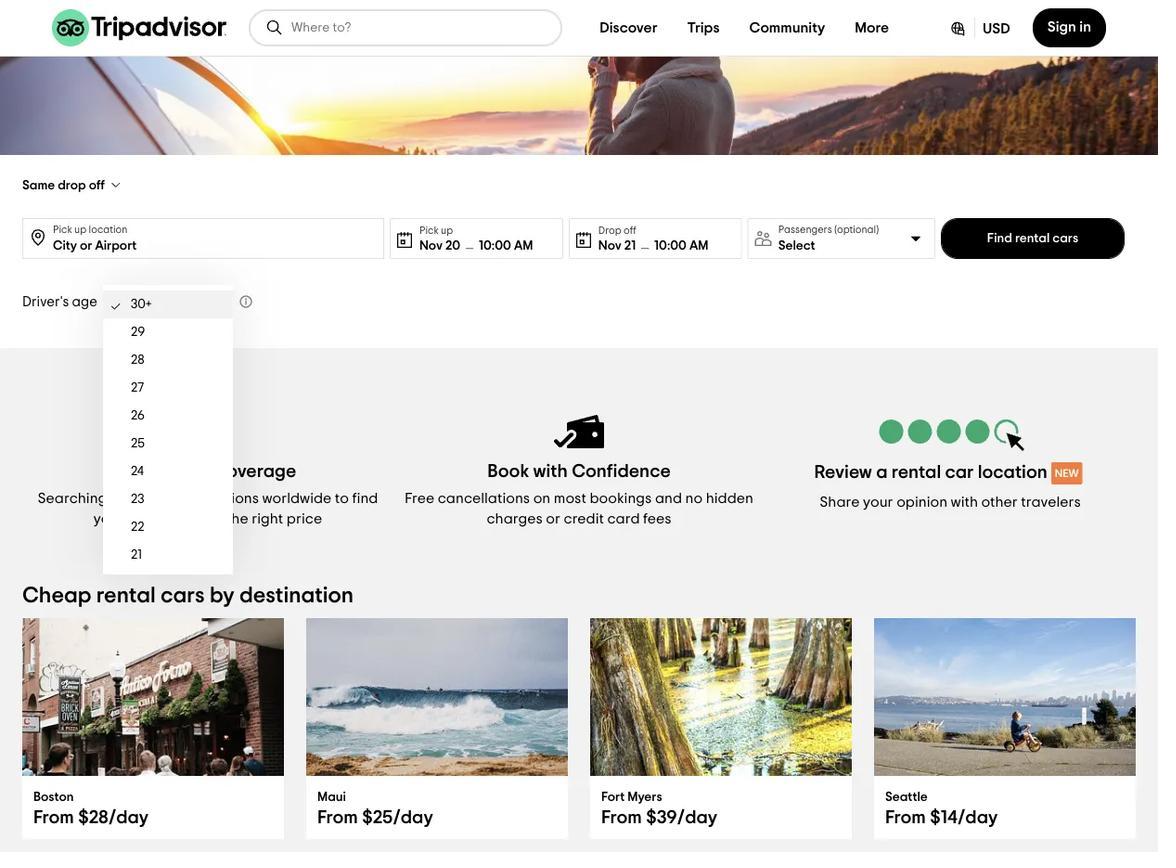 Task type: locate. For each thing, give the bounding box(es) containing it.
rental for cheap rental cars by destination
[[96, 585, 156, 607]]

20 down 22
[[131, 577, 146, 590]]

car left at
[[182, 512, 205, 526]]

location up other
[[978, 463, 1048, 482]]

cars right find
[[1053, 232, 1079, 245]]

most
[[554, 491, 587, 506]]

nov 20
[[420, 239, 461, 252]]

car inside searching over 60,000 locations worldwide to find you the right car at the right price
[[182, 512, 205, 526]]

on
[[534, 491, 551, 506]]

cars left by
[[161, 585, 205, 607]]

2 from from the left
[[318, 808, 358, 827]]

1 horizontal spatial am
[[690, 239, 709, 252]]

1 vertical spatial car
[[182, 512, 205, 526]]

0 horizontal spatial up
[[74, 225, 87, 235]]

1 horizontal spatial cars
[[1053, 232, 1079, 245]]

2 nov from the left
[[599, 239, 622, 252]]

up for drop off
[[74, 225, 87, 235]]

find rental cars
[[988, 232, 1079, 245]]

30+
[[113, 295, 134, 308], [131, 298, 152, 311]]

from down the boston
[[33, 808, 74, 827]]

the down the 23
[[122, 512, 144, 526]]

right down 60,000
[[147, 512, 179, 526]]

/day inside boston from $28 /day
[[109, 808, 149, 827]]

cars for cheap
[[161, 585, 205, 607]]

rental
[[1016, 232, 1050, 245], [892, 463, 942, 482], [96, 585, 156, 607]]

1 horizontal spatial location
[[978, 463, 1048, 482]]

1 10:00 am from the left
[[479, 239, 533, 252]]

0 horizontal spatial right
[[147, 512, 179, 526]]

rental right find
[[1016, 232, 1050, 245]]

1 horizontal spatial rental
[[892, 463, 942, 482]]

from inside the fort myers from $39 /day
[[602, 808, 642, 827]]

1 horizontal spatial the
[[226, 512, 249, 526]]

/day inside "seattle from $14 /day"
[[958, 808, 999, 827]]

1 vertical spatial off
[[624, 225, 637, 235]]

1 vertical spatial 20
[[131, 577, 146, 590]]

4 from from the left
[[886, 808, 927, 827]]

up up nov 20
[[441, 225, 453, 235]]

2 10:00 am from the left
[[655, 239, 709, 252]]

the
[[122, 512, 144, 526], [226, 512, 249, 526]]

27
[[131, 382, 144, 395]]

off
[[89, 179, 105, 192], [624, 225, 637, 235]]

am right nov 20
[[514, 239, 533, 252]]

up
[[74, 225, 87, 235], [441, 225, 453, 235]]

21 down 22
[[131, 549, 142, 562]]

fort myers from $39 /day
[[602, 791, 718, 827]]

opinion
[[897, 495, 948, 510]]

10:00
[[479, 239, 512, 252], [655, 239, 687, 252]]

nov
[[420, 239, 443, 252], [599, 239, 622, 252]]

1 up from the left
[[74, 225, 87, 235]]

1 horizontal spatial 10:00 am
[[655, 239, 709, 252]]

/day for $25
[[393, 808, 433, 827]]

driver's
[[22, 295, 69, 309]]

0 vertical spatial car
[[946, 463, 974, 482]]

from down fort
[[602, 808, 642, 827]]

1 horizontal spatial up
[[441, 225, 453, 235]]

$14
[[931, 808, 958, 827]]

worldwide
[[120, 462, 209, 481]]

0 horizontal spatial nov
[[420, 239, 443, 252]]

1 nov from the left
[[420, 239, 443, 252]]

1 vertical spatial 21
[[131, 549, 142, 562]]

review
[[815, 463, 873, 482]]

/day inside the fort myers from $39 /day
[[678, 808, 718, 827]]

or
[[546, 512, 561, 526]]

1 horizontal spatial nov
[[599, 239, 622, 252]]

1 /day from the left
[[109, 808, 149, 827]]

rental right "cheap"
[[96, 585, 156, 607]]

0 horizontal spatial rental
[[96, 585, 156, 607]]

1 horizontal spatial with
[[951, 495, 979, 510]]

nov for nov 20
[[420, 239, 443, 252]]

$28
[[78, 808, 109, 827]]

1 vertical spatial with
[[951, 495, 979, 510]]

at
[[209, 512, 223, 526]]

10:00 am for nov 21
[[655, 239, 709, 252]]

0 horizontal spatial 10:00
[[479, 239, 512, 252]]

0 horizontal spatial 21
[[131, 549, 142, 562]]

2 vertical spatial rental
[[96, 585, 156, 607]]

rental up opinion
[[892, 463, 942, 482]]

2 up from the left
[[441, 225, 453, 235]]

3 from from the left
[[602, 808, 642, 827]]

location
[[89, 225, 127, 235], [978, 463, 1048, 482]]

21
[[625, 239, 636, 252], [131, 549, 142, 562]]

free
[[405, 491, 435, 506]]

right down the worldwide
[[252, 512, 284, 526]]

1 horizontal spatial 20
[[446, 239, 461, 252]]

4 /day from the left
[[958, 808, 999, 827]]

cancellations
[[438, 491, 530, 506]]

nov down pick up on the left
[[420, 239, 443, 252]]

car up share your opinion with other travelers
[[946, 463, 974, 482]]

2 horizontal spatial rental
[[1016, 232, 1050, 245]]

22
[[131, 521, 145, 534]]

2 am from the left
[[690, 239, 709, 252]]

credit
[[564, 512, 604, 526]]

10:00 am right nov 21
[[655, 239, 709, 252]]

0 horizontal spatial 10:00 am
[[479, 239, 533, 252]]

0 vertical spatial 20
[[446, 239, 461, 252]]

charges
[[487, 512, 543, 526]]

10:00 right nov 20
[[479, 239, 512, 252]]

with down review a rental car location new
[[951, 495, 979, 510]]

from for $14
[[886, 808, 927, 827]]

pick up nov 20
[[420, 225, 439, 235]]

10:00 am for nov 20
[[479, 239, 533, 252]]

share your opinion with other travelers
[[820, 495, 1081, 510]]

20 down pick up on the left
[[446, 239, 461, 252]]

0 horizontal spatial location
[[89, 225, 127, 235]]

2 10:00 from the left
[[655, 239, 687, 252]]

cars
[[1053, 232, 1079, 245], [161, 585, 205, 607]]

23
[[131, 493, 145, 506]]

the right at
[[226, 512, 249, 526]]

with up on
[[534, 462, 568, 481]]

community
[[750, 20, 826, 35]]

0 horizontal spatial pick
[[53, 225, 72, 235]]

$39
[[646, 808, 678, 827]]

am for 21
[[690, 239, 709, 252]]

destination
[[239, 585, 354, 607]]

bookings
[[590, 491, 652, 506]]

trips button
[[673, 9, 735, 46]]

a
[[877, 463, 888, 482]]

cheap rental cars by destination
[[22, 585, 354, 607]]

2 pick from the left
[[420, 225, 439, 235]]

age
[[72, 295, 97, 309]]

pick down same drop off
[[53, 225, 72, 235]]

0 horizontal spatial 20
[[131, 577, 146, 590]]

Search search field
[[292, 19, 546, 36]]

None search field
[[251, 11, 561, 45]]

am right nov 21
[[690, 239, 709, 252]]

0 horizontal spatial am
[[514, 239, 533, 252]]

0 vertical spatial location
[[89, 225, 127, 235]]

1 am from the left
[[514, 239, 533, 252]]

free cancellations on most bookings and no hidden charges or credit card fees
[[405, 491, 754, 526]]

60,000
[[144, 491, 193, 506]]

off right drop
[[89, 179, 105, 192]]

maui
[[318, 791, 346, 804]]

20
[[446, 239, 461, 252], [131, 577, 146, 590]]

from inside boston from $28 /day
[[33, 808, 74, 827]]

passengers (optional) select
[[779, 225, 879, 252]]

3 /day from the left
[[678, 808, 718, 827]]

more button
[[841, 9, 904, 46]]

pick for nov 21
[[420, 225, 439, 235]]

by
[[210, 585, 235, 607]]

0 vertical spatial 21
[[625, 239, 636, 252]]

boston from $28 /day
[[33, 791, 149, 827]]

off up nov 21
[[624, 225, 637, 235]]

0 horizontal spatial the
[[122, 512, 144, 526]]

1 horizontal spatial 10:00
[[655, 239, 687, 252]]

up down drop
[[74, 225, 87, 235]]

1 horizontal spatial right
[[252, 512, 284, 526]]

from inside maui from $25 /day
[[318, 808, 358, 827]]

0 vertical spatial off
[[89, 179, 105, 192]]

cars inside button
[[1053, 232, 1079, 245]]

nov down drop
[[599, 239, 622, 252]]

0 vertical spatial with
[[534, 462, 568, 481]]

0 vertical spatial cars
[[1053, 232, 1079, 245]]

10:00 for 21
[[655, 239, 687, 252]]

1 horizontal spatial 21
[[625, 239, 636, 252]]

usd
[[983, 21, 1011, 36]]

am
[[514, 239, 533, 252], [690, 239, 709, 252]]

10:00 am right nov 20
[[479, 239, 533, 252]]

from
[[33, 808, 74, 827], [318, 808, 358, 827], [602, 808, 642, 827], [886, 808, 927, 827]]

from inside "seattle from $14 /day"
[[886, 808, 927, 827]]

10:00 right nov 21
[[655, 239, 687, 252]]

1 horizontal spatial pick
[[420, 225, 439, 235]]

/day
[[109, 808, 149, 827], [393, 808, 433, 827], [678, 808, 718, 827], [958, 808, 999, 827]]

rental inside button
[[1016, 232, 1050, 245]]

1 vertical spatial cars
[[161, 585, 205, 607]]

2 /day from the left
[[393, 808, 433, 827]]

21 down drop off in the right top of the page
[[625, 239, 636, 252]]

0 horizontal spatial cars
[[161, 585, 205, 607]]

with
[[534, 462, 568, 481], [951, 495, 979, 510]]

sign
[[1048, 19, 1077, 34]]

1 from from the left
[[33, 808, 74, 827]]

from down maui
[[318, 808, 358, 827]]

1 10:00 from the left
[[479, 239, 512, 252]]

28
[[131, 354, 145, 367]]

1 horizontal spatial car
[[946, 463, 974, 482]]

/day inside maui from $25 /day
[[393, 808, 433, 827]]

2 right from the left
[[252, 512, 284, 526]]

1 right from the left
[[147, 512, 179, 526]]

0 vertical spatial rental
[[1016, 232, 1050, 245]]

0 horizontal spatial car
[[182, 512, 205, 526]]

location down same drop off
[[89, 225, 127, 235]]

1 pick from the left
[[53, 225, 72, 235]]

1 vertical spatial rental
[[892, 463, 942, 482]]

from down seattle
[[886, 808, 927, 827]]



Task type: vqa. For each thing, say whether or not it's contained in the screenshot.


Task type: describe. For each thing, give the bounding box(es) containing it.
new
[[1056, 468, 1080, 479]]

cars for find
[[1053, 232, 1079, 245]]

/day for $28
[[109, 808, 149, 827]]

worldwide coverage
[[120, 462, 296, 481]]

find rental cars button
[[942, 218, 1125, 259]]

10:00 for 20
[[479, 239, 512, 252]]

29
[[131, 326, 145, 339]]

community button
[[735, 9, 841, 46]]

book with confidence
[[488, 462, 671, 481]]

pick up location
[[53, 225, 127, 235]]

discover button
[[585, 9, 673, 46]]

price
[[287, 512, 322, 526]]

fort
[[602, 791, 625, 804]]

nov for nov 21
[[599, 239, 622, 252]]

drop off
[[599, 225, 637, 235]]

seattle from $14 /day
[[886, 791, 999, 827]]

cheap
[[22, 585, 92, 607]]

2 the from the left
[[226, 512, 249, 526]]

0 horizontal spatial off
[[89, 179, 105, 192]]

discover
[[600, 20, 658, 35]]

to
[[335, 491, 349, 506]]

driver's age
[[22, 295, 97, 309]]

you
[[94, 512, 118, 526]]

hidden
[[706, 491, 754, 506]]

up for nov 21
[[441, 225, 453, 235]]

travelers
[[1022, 495, 1081, 510]]

City or Airport text field
[[53, 219, 376, 256]]

nov 21
[[599, 239, 636, 252]]

1 horizontal spatial off
[[624, 225, 637, 235]]

0 horizontal spatial with
[[534, 462, 568, 481]]

sign in
[[1048, 19, 1092, 34]]

drop
[[599, 225, 622, 235]]

am for 20
[[514, 239, 533, 252]]

more
[[855, 20, 890, 35]]

boston
[[33, 791, 74, 804]]

usd button
[[934, 8, 1026, 47]]

coverage
[[213, 462, 296, 481]]

card
[[608, 512, 640, 526]]

pick up
[[420, 225, 453, 235]]

$25
[[362, 808, 393, 827]]

confidence
[[572, 462, 671, 481]]

26
[[131, 409, 145, 422]]

1 the from the left
[[122, 512, 144, 526]]

review a rental car location new
[[815, 463, 1080, 482]]

other
[[982, 495, 1018, 510]]

worldwide
[[262, 491, 332, 506]]

1 vertical spatial location
[[978, 463, 1048, 482]]

24
[[131, 465, 144, 478]]

pick for drop off
[[53, 225, 72, 235]]

maui from $25 /day
[[318, 791, 433, 827]]

search image
[[266, 19, 284, 37]]

drop
[[58, 179, 86, 192]]

fees
[[643, 512, 672, 526]]

no
[[686, 491, 703, 506]]

share
[[820, 495, 860, 510]]

sign in link
[[1033, 8, 1107, 47]]

find
[[988, 232, 1013, 245]]

from for $28
[[33, 808, 74, 827]]

same
[[22, 179, 55, 192]]

find
[[352, 491, 378, 506]]

select
[[779, 239, 816, 252]]

from for $25
[[318, 808, 358, 827]]

in
[[1080, 19, 1092, 34]]

/day for $14
[[958, 808, 999, 827]]

rental for find rental cars
[[1016, 232, 1050, 245]]

25
[[131, 437, 145, 450]]

your
[[864, 495, 894, 510]]

searching over 60,000 locations worldwide to find you the right car at the right price
[[38, 491, 378, 526]]

and
[[655, 491, 682, 506]]

searching
[[38, 491, 107, 506]]

seattle
[[886, 791, 928, 804]]

passengers
[[779, 225, 833, 235]]

over
[[110, 491, 140, 506]]

locations
[[196, 491, 259, 506]]

(optional)
[[835, 225, 879, 235]]

tripadvisor image
[[52, 9, 227, 46]]

myers
[[628, 791, 663, 804]]

same drop off
[[22, 179, 105, 192]]

book
[[488, 462, 530, 481]]

trips
[[688, 20, 720, 35]]



